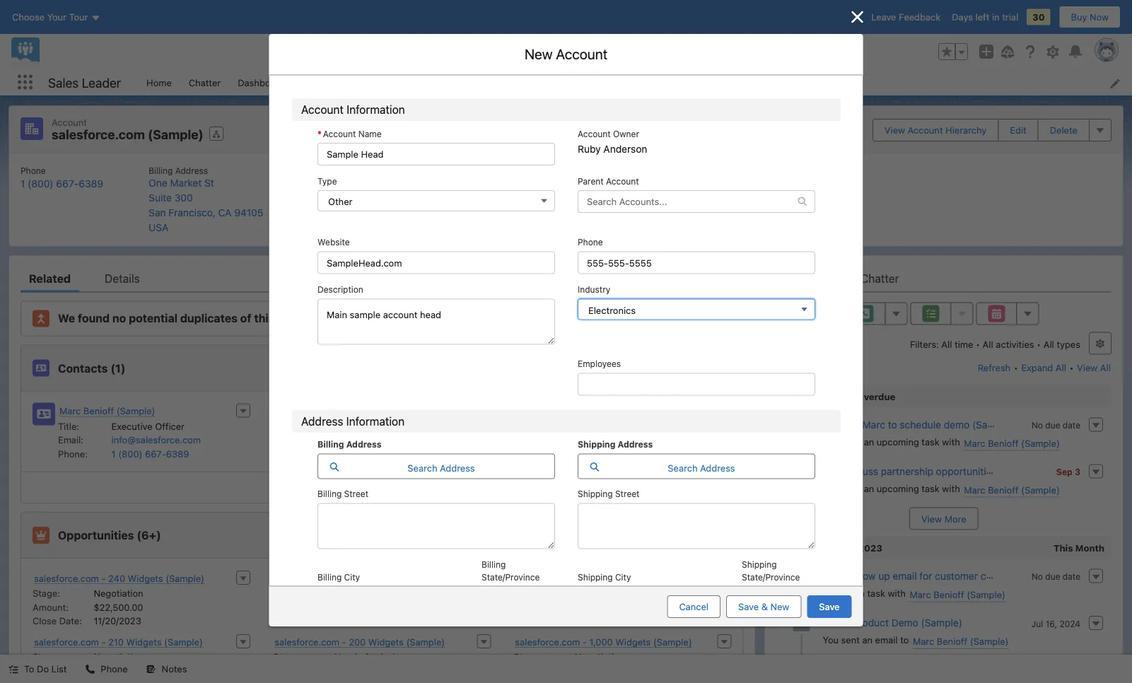 Task type: vqa. For each thing, say whether or not it's contained in the screenshot.
2023
yes



Task type: describe. For each thing, give the bounding box(es) containing it.
hierarchy
[[946, 125, 987, 135]]

Website url field
[[317, 251, 555, 274]]

send
[[823, 570, 847, 582]]

date for you have an upcoming task with marc benioff (sample)
[[1063, 421, 1081, 431]]

1 vertical spatial type
[[317, 176, 337, 186]]

account up account name
[[306, 116, 339, 126]]

no due date for you had a task with marc benioff (sample)
[[1032, 572, 1081, 582]]

parent
[[578, 176, 604, 186]]

have for call
[[842, 437, 862, 447]]

ca
[[218, 207, 232, 219]]

days
[[952, 12, 973, 22]]

salesforce.com for salesforce.com (sample)
[[52, 127, 145, 142]]

officer
[[155, 421, 185, 432]]

the
[[683, 200, 696, 210]]

phone 1 (800) 667-6389
[[21, 166, 103, 189]]

you have an upcoming task with marc benioff (sample) for to
[[823, 437, 1060, 449]]

negotiation up $20,000.00
[[94, 652, 143, 663]]

filters: all time • all activities • all types
[[910, 339, 1081, 350]]

save for save
[[819, 602, 840, 612]]

1 horizontal spatial chatter
[[861, 272, 899, 285]]

refresh • expand all • view all
[[978, 362, 1111, 373]]

forecasts
[[393, 77, 435, 88]]

no for benioff
[[1032, 421, 1043, 431]]

salesforce.com for salesforce.com - 240 widgets (sample)
[[34, 573, 99, 584]]

0 vertical spatial owner
[[610, 116, 636, 126]]

all right expand all 'button'
[[1101, 362, 1111, 373]]

text default image
[[798, 197, 808, 207]]

an for sep 3
[[864, 483, 875, 494]]

of.
[[606, 213, 616, 222]]

1 (800) 667-6389
[[112, 449, 189, 459]]

0 horizontal spatial 1 (800) 667-6389 link
[[21, 178, 103, 189]]

left
[[976, 12, 990, 22]]

refresh button
[[977, 356, 1012, 379]]

street for billing street
[[344, 489, 368, 499]]

opportunities for opportunities
[[528, 77, 586, 88]]

you sent an email to marc benioff (sample)
[[823, 635, 1009, 647]]

account down reports link
[[301, 103, 343, 116]]

you have an upcoming task with marc benioff (sample) for opportunities
[[823, 483, 1060, 495]]

- for 1,000
[[583, 637, 587, 647]]

1 vertical spatial name
[[358, 129, 381, 139]]

• left '2023'
[[852, 543, 856, 553]]

16,
[[1046, 619, 1058, 629]]

with for schedule
[[943, 437, 961, 447]]

required
[[762, 88, 801, 99]]

accounts list item
[[444, 69, 519, 96]]

of inside a parent account can't be the child of an account it's already a parent of.
[[720, 200, 728, 210]]

you for task image related to call
[[823, 437, 839, 447]]

2 industry from the top
[[578, 285, 610, 295]]

all left time
[[942, 339, 953, 350]]

a inside a parent account can't be the child of an account it's already a parent of.
[[824, 200, 828, 210]]

* for account name
[[300, 116, 304, 126]]

activity
[[785, 272, 827, 285]]

0 vertical spatial view all link
[[1077, 356, 1112, 379]]

upcoming & overdue button
[[777, 385, 1111, 408]]

follow
[[849, 570, 876, 582]]

task image for call
[[793, 416, 810, 433]]

account inside button
[[908, 125, 943, 135]]

billing state/province
[[481, 560, 540, 583]]

related tab panel
[[21, 293, 744, 683]]

delete button
[[1038, 119, 1090, 141]]

0 vertical spatial name
[[341, 116, 364, 126]]

this
[[1054, 543, 1074, 553]]

widgets for 1,000
[[616, 637, 651, 647]]

activities
[[996, 339, 1035, 350]]

2 vertical spatial owner
[[511, 166, 537, 175]]

0 horizontal spatial view all link
[[21, 472, 743, 503]]

we
[[58, 312, 75, 325]]

discuss partnership opportunities (sample) link
[[843, 465, 1041, 477]]

new button
[[689, 357, 732, 380]]

account up the "opportunities" list item
[[556, 46, 608, 62]]

address down address information
[[346, 440, 381, 450]]

email: product demo (sample) link
[[823, 617, 963, 629]]

can't
[[649, 200, 669, 210]]

with inside you had a task with marc benioff (sample)
[[888, 588, 906, 599]]

executive
[[112, 421, 153, 432]]

email: inside executive officer email:
[[58, 435, 84, 445]]

billing for billing address
[[317, 440, 344, 450]]

close inside '$22,500.00 close date:'
[[33, 616, 57, 626]]

salesforce.com (sample)
[[52, 127, 204, 142]]

days left in trial
[[952, 12, 1019, 22]]

leave feedback
[[872, 12, 941, 22]]

filters:
[[910, 339, 939, 350]]

account.
[[278, 312, 327, 325]]

billing for billing state/province
[[481, 560, 506, 570]]

due for you had a task with marc benioff (sample)
[[1046, 572, 1061, 582]]

search address for shipping address
[[668, 463, 735, 473]]

had
[[842, 588, 858, 599]]

1 inside phone 1 (800) 667-6389
[[21, 178, 25, 189]]

marc inside "you sent an email to marc benioff (sample)"
[[913, 636, 935, 647]]

reports
[[325, 77, 358, 88]]

negotiation down 1,000
[[575, 652, 625, 663]]

negotiation up $22,500.00
[[94, 588, 143, 599]]

(6+)
[[137, 529, 161, 542]]

2 account from the left
[[743, 200, 775, 210]]

address up shipping street
[[618, 440, 653, 450]]

phone inside phone 1 (800) 667-6389
[[21, 166, 46, 175]]

save & new button
[[727, 596, 802, 618]]

billing for billing city
[[317, 573, 341, 583]]

stage: for salesforce.com - 240 widgets (sample)
[[33, 588, 60, 599]]

benioff inside you had a task with marc benioff (sample)
[[934, 589, 965, 600]]

have for discuss
[[842, 483, 862, 494]]

sep 3
[[1057, 467, 1081, 477]]

marc benioff (sample) link up executive officer email:
[[59, 404, 155, 418]]

opportunity amount by stage (sample)
[[296, 429, 476, 441]]

0 vertical spatial information
[[803, 88, 852, 99]]

all right expand
[[1056, 362, 1067, 373]]

6389 inside phone 1 (800) 667-6389
[[79, 178, 103, 189]]

list for leave feedback link in the top of the page
[[138, 69, 1133, 96]]

Billing Street text field
[[317, 503, 555, 549]]

http://www.salesforce.com link
[[309, 178, 430, 189]]

1 vertical spatial parent
[[578, 213, 603, 222]]

be
[[671, 200, 681, 210]]

task for opportunities
[[922, 483, 940, 494]]

1 close date: from the left
[[273, 616, 323, 626]]

benioff down opportunities
[[988, 485, 1019, 495]]

call marc to schedule demo (sample) link
[[843, 418, 1014, 431]]

1 inside related tab panel
[[112, 449, 116, 459]]

1 horizontal spatial email:
[[823, 617, 850, 629]]

a
[[578, 200, 583, 210]]

• down types
[[1070, 362, 1074, 373]]

leader
[[82, 75, 121, 90]]

view account hierarchy
[[885, 125, 987, 135]]

0 vertical spatial chatter
[[189, 77, 221, 88]]

other button
[[317, 190, 555, 212]]

view for view more
[[922, 514, 942, 524]]

to inside "you sent an email to marc benioff (sample)"
[[901, 635, 909, 645]]

salesforce.com - 210 widgets (sample)
[[34, 637, 203, 647]]

Description text field
[[299, 292, 555, 332]]

marc benioff (sample)
[[59, 406, 155, 416]]

to do list button
[[0, 655, 75, 683]]

an for no due date
[[864, 437, 875, 447]]

information for account information
[[346, 103, 405, 116]]

marc benioff (sample) link for task image related to call
[[964, 437, 1060, 451]]

3
[[1075, 467, 1081, 477]]

edit salesforce.com (sample)
[[476, 46, 657, 62]]

all up refresh button
[[983, 339, 994, 350]]

Phone text field
[[578, 247, 834, 269]]

email image
[[793, 615, 810, 632]]

1 horizontal spatial account owner
[[575, 116, 636, 126]]

benioff inside related tab panel
[[83, 406, 114, 416]]

reports list item
[[316, 69, 385, 96]]

Description text field
[[317, 299, 555, 345]]

(800) inside phone 1 (800) 667-6389
[[28, 178, 54, 189]]

usa
[[149, 222, 169, 233]]

expand
[[1022, 362, 1054, 373]]

date: inside '$22,500.00 close date:'
[[59, 616, 82, 626]]

* account name
[[300, 116, 364, 126]]

address up billing street text box
[[440, 463, 475, 473]]

details
[[105, 272, 140, 285]]

account down * account name
[[323, 129, 356, 139]]

address up 'opportunity'
[[301, 415, 343, 428]]

- for 200
[[342, 637, 346, 647]]

0 vertical spatial parent
[[586, 200, 612, 210]]

address up shipping street text box
[[700, 463, 735, 473]]

(sample) inside 'link'
[[406, 637, 445, 647]]

needs for 200
[[334, 652, 362, 663]]

salesforce.com for salesforce.com - 320 widgets (sample)
[[515, 573, 580, 584]]

demo
[[944, 419, 970, 431]]

email: product demo (sample)
[[823, 617, 963, 629]]

salesforce.com - 320 widgets (sample)
[[515, 573, 686, 584]]

anderson inside account owner ruby anderson
[[603, 143, 647, 155]]

account up 'opportunity'
[[284, 403, 326, 416]]

new inside button
[[771, 602, 790, 612]]

upcoming
[[799, 391, 846, 402]]

marc inside related tab panel
[[59, 406, 81, 416]]

1 negotiation amount: from the top
[[33, 588, 143, 613]]

text default image for phone
[[85, 665, 95, 675]]

san
[[149, 207, 166, 219]]

edit for edit
[[1010, 125, 1027, 135]]

no for (sample)
[[1032, 572, 1043, 582]]

cancel
[[679, 602, 709, 612]]

1 industry from the top
[[578, 279, 610, 289]]

shipping city
[[578, 573, 631, 583]]

opportunities for opportunities (6+)
[[58, 529, 134, 542]]

analysis for 320
[[605, 588, 640, 599]]

for
[[920, 570, 933, 582]]

market
[[170, 177, 202, 189]]

executive officer email:
[[58, 421, 185, 445]]

tab list containing activity
[[776, 264, 1112, 293]]

• up expand
[[1037, 339, 1041, 350]]

ruby inside account owner ruby anderson
[[578, 143, 601, 155]]

details link
[[105, 264, 140, 293]]

no
[[112, 312, 126, 325]]

reports link
[[316, 69, 367, 96]]

ruby anderson
[[494, 179, 563, 190]]

11/20/2023
[[94, 616, 141, 626]]

discuss partnership opportunities (sample)
[[843, 466, 1041, 477]]

accounts link
[[444, 69, 501, 96]]

sent
[[842, 635, 860, 645]]

widgets for 240
[[128, 573, 163, 584]]

search address for billing address
[[407, 463, 475, 473]]

related
[[29, 272, 71, 285]]

anderson inside ruby anderson link
[[519, 179, 563, 190]]

billing address
[[317, 440, 381, 450]]

shipping street
[[578, 489, 639, 499]]

website http://www.salesforce.com
[[309, 166, 430, 189]]

Website text field
[[299, 247, 555, 269]]

benioff up opportunities
[[988, 438, 1019, 449]]

marc benioff (sample) link for email image at the bottom of page
[[913, 635, 1009, 649]]

date for you had a task with marc benioff (sample)
[[1063, 572, 1081, 582]]

suite
[[149, 192, 172, 204]]

sales leader
[[48, 75, 121, 90]]

3 close from the left
[[514, 616, 538, 626]]



Task type: locate. For each thing, give the bounding box(es) containing it.
jul 16, 2024
[[1032, 619, 1081, 629]]

you down the 'upcoming'
[[823, 437, 839, 447]]

- for 210
[[101, 637, 106, 647]]

email
[[893, 570, 917, 582], [876, 635, 898, 645]]

types
[[1057, 339, 1081, 350]]

2 horizontal spatial new
[[771, 602, 790, 612]]

* down * account name
[[317, 129, 321, 139]]

owner inside account owner ruby anderson
[[613, 129, 639, 139]]

salesforce.com for salesforce.com - 200 widgets (sample)
[[275, 637, 340, 647]]

marc benioff (sample) link down customer
[[910, 588, 1006, 603]]

1 horizontal spatial view all link
[[1077, 356, 1112, 379]]

search address down 'stage'
[[407, 463, 475, 473]]

& inside upcoming & overdue dropdown button
[[848, 391, 855, 402]]

billing up one
[[149, 166, 173, 175]]

needs analysis for 200
[[334, 652, 400, 663]]

buy now
[[1071, 12, 1109, 22]]

2 close date: from the left
[[514, 616, 563, 626]]

4 you from the top
[[823, 635, 839, 645]]

widgets right 200
[[368, 637, 404, 647]]

2 date from the top
[[1063, 572, 1081, 582]]

opportunities up the 240
[[58, 529, 134, 542]]

(sample) inside "you sent an email to marc benioff (sample)"
[[970, 636, 1009, 647]]

0 horizontal spatial ruby
[[494, 179, 517, 190]]

closed won
[[334, 588, 386, 599]]

stage: for salesforce.com - 1,000 widgets (sample)
[[514, 652, 541, 663]]

close down billing state/province
[[514, 616, 538, 626]]

1 vertical spatial 6389
[[166, 449, 189, 459]]

call marc to schedule demo (sample)
[[843, 419, 1014, 431]]

• left expand
[[1014, 362, 1019, 373]]

& for overdue
[[848, 391, 855, 402]]

an right child
[[731, 200, 740, 210]]

1 horizontal spatial &
[[848, 391, 855, 402]]

electronics button
[[578, 299, 815, 320]]

0 vertical spatial 1 (800) 667-6389 link
[[21, 178, 103, 189]]

home
[[147, 77, 172, 88]]

account inside account owner ruby anderson
[[578, 129, 611, 139]]

city up closed
[[344, 573, 360, 583]]

2 search address from the left
[[668, 463, 735, 473]]

one
[[149, 177, 167, 189]]

$20,000.00
[[94, 666, 143, 676]]

2 negotiation amount: from the top
[[33, 652, 143, 676]]

1 search address button from the left
[[317, 454, 555, 479]]

667-
[[56, 178, 79, 189], [145, 449, 166, 459]]

- for 240
[[101, 573, 106, 584]]

salesforce.com - 210 widgets (sample) link
[[34, 635, 203, 649]]

search address button for billing address
[[317, 454, 555, 479]]

save inside button
[[739, 602, 759, 612]]

list containing one market st
[[9, 154, 1123, 247]]

1 horizontal spatial search address
[[668, 463, 735, 473]]

1 you have an upcoming task with marc benioff (sample) from the top
[[823, 437, 1060, 449]]

2 task image from the top
[[793, 463, 810, 480]]

to
[[888, 419, 897, 431], [901, 635, 909, 645]]

a parent account can't be the child of an account it's already a parent of.
[[578, 200, 828, 222]]

information up account name
[[346, 103, 405, 116]]

1 vertical spatial owner
[[613, 129, 639, 139]]

needs analysis down salesforce.com - 200 widgets (sample) 'link'
[[334, 652, 400, 663]]

close left 11/3/2023
[[273, 616, 297, 626]]

- for 350
[[342, 573, 346, 584]]

text default image inside 'phone' button
[[85, 665, 95, 675]]

1 horizontal spatial 1 (800) 667-6389 link
[[112, 449, 189, 459]]

* down dashboards list item on the top of page
[[300, 116, 304, 126]]

shipping for shipping street
[[578, 489, 613, 499]]

0 vertical spatial due
[[1046, 421, 1061, 431]]

close date: left 11/3/2023
[[273, 616, 323, 626]]

account owner up ruby anderson
[[475, 166, 537, 175]]

0 vertical spatial with
[[943, 437, 961, 447]]

0 horizontal spatial close
[[33, 616, 57, 626]]

0 horizontal spatial (800)
[[28, 178, 54, 189]]

needs down 200
[[334, 652, 362, 663]]

1 text default image from the left
[[8, 665, 18, 675]]

view all
[[365, 482, 399, 493]]

2 text default image from the left
[[85, 665, 95, 675]]

widgets for 210
[[126, 637, 162, 647]]

1 vertical spatial due
[[1046, 572, 1061, 582]]

account left it's
[[743, 200, 775, 210]]

ruby anderson link
[[494, 177, 563, 192]]

3 you from the top
[[823, 588, 839, 599]]

account up parent
[[578, 129, 611, 139]]

1 vertical spatial negotiation amount:
[[33, 652, 143, 676]]

benioff inside "you sent an email to marc benioff (sample)"
[[937, 636, 968, 647]]

0 horizontal spatial tab list
[[21, 264, 744, 293]]

close date: down billing state/province
[[514, 616, 563, 626]]

salesforce.com
[[503, 46, 597, 62], [52, 127, 145, 142], [34, 573, 99, 584], [275, 573, 340, 584], [515, 573, 580, 584], [34, 637, 99, 647], [275, 637, 340, 647], [515, 637, 580, 647]]

widgets right 1,000
[[616, 637, 651, 647]]

salesforce.com for salesforce.com - 210 widgets (sample)
[[34, 637, 99, 647]]

email for to
[[876, 635, 898, 645]]

1 horizontal spatial *
[[317, 129, 321, 139]]

an up discuss
[[864, 437, 875, 447]]

date
[[1063, 421, 1081, 431], [1063, 572, 1081, 582]]

all inside view all link
[[388, 482, 399, 493]]

& down the shipping state/province on the bottom right
[[762, 602, 768, 612]]

list
[[138, 69, 1133, 96], [9, 154, 1123, 247]]

shipping for shipping city
[[578, 573, 613, 583]]

owner up ruby anderson
[[511, 166, 537, 175]]

edit
[[476, 46, 500, 62], [1010, 125, 1027, 135]]

widgets for 350
[[369, 573, 404, 584]]

1 vertical spatial information
[[346, 103, 405, 116]]

2 you have an upcoming task with marc benioff (sample) from the top
[[823, 483, 1060, 495]]

view
[[885, 125, 906, 135], [1078, 362, 1098, 373], [365, 482, 386, 493], [922, 514, 942, 524]]

up
[[879, 570, 890, 582]]

$22,500.00
[[94, 602, 143, 613]]

dashboards list item
[[229, 69, 316, 96]]

stage
[[406, 429, 432, 441]]

to
[[24, 664, 34, 675]]

marc benioff (sample) link
[[59, 404, 155, 418], [964, 437, 1060, 451], [964, 483, 1060, 498], [910, 588, 1006, 603], [913, 635, 1009, 649]]

billing for billing street
[[317, 489, 341, 499]]

city for billing city
[[344, 573, 360, 583]]

overdue
[[857, 391, 896, 402]]

search for shipping address
[[668, 463, 698, 473]]

2 no from the top
[[1032, 572, 1043, 582]]

information up amount
[[346, 415, 404, 428]]

1 horizontal spatial chatter link
[[861, 264, 899, 293]]

due up sep
[[1046, 421, 1061, 431]]

1 vertical spatial with
[[943, 483, 961, 494]]

schedule
[[900, 419, 942, 431]]

account up account owner ruby anderson
[[575, 116, 608, 126]]

1 search from the left
[[407, 463, 437, 473]]

1 close from the left
[[33, 616, 57, 626]]

0 vertical spatial 6389
[[79, 178, 103, 189]]

name down the 'account information' on the left
[[358, 129, 381, 139]]

billing inside billing state/province
[[481, 560, 506, 570]]

task image for discuss
[[793, 463, 810, 480]]

1 city from the left
[[344, 573, 360, 583]]

phone:
[[58, 449, 88, 459]]

email down email: product demo (sample) link
[[876, 635, 898, 645]]

text default image inside notes 'button'
[[146, 665, 156, 675]]

1 vertical spatial *
[[300, 116, 304, 126]]

1 horizontal spatial (800)
[[118, 449, 142, 459]]

city for shipping city
[[615, 573, 631, 583]]

1 vertical spatial 1 (800) 667-6389 link
[[112, 449, 189, 459]]

new inside button
[[701, 363, 720, 374]]

analysis for 200
[[364, 652, 400, 663]]

94105
[[234, 207, 263, 219]]

information for address information
[[346, 415, 404, 428]]

2 vertical spatial new
[[771, 602, 790, 612]]

stage:
[[33, 588, 60, 599], [273, 588, 301, 599], [514, 588, 541, 599], [33, 652, 60, 663], [273, 652, 301, 663], [514, 652, 541, 663]]

* for = required information
[[746, 88, 750, 99]]

2 amount: from the top
[[33, 666, 69, 676]]

no due date for you have an upcoming task with marc benioff (sample)
[[1032, 421, 1081, 431]]

1 vertical spatial edit
[[1010, 125, 1027, 135]]

save
[[739, 602, 759, 612], [819, 602, 840, 612]]

salesforce.com - 200 widgets (sample) link
[[275, 635, 445, 649]]

phone inside 'phone' button
[[101, 664, 128, 675]]

an for jul 16, 2024
[[863, 635, 873, 645]]

1 vertical spatial chatter link
[[861, 264, 899, 293]]

street for shipping street
[[615, 489, 639, 499]]

due
[[1046, 421, 1061, 431], [1046, 572, 1061, 582]]

email up you had a task with marc benioff (sample)
[[893, 570, 917, 582]]

0 vertical spatial have
[[842, 437, 862, 447]]

you
[[823, 437, 839, 447], [823, 483, 839, 494], [823, 588, 839, 599], [823, 635, 839, 645]]

tab list up filters:
[[776, 264, 1112, 293]]

billing down billing street text box
[[481, 560, 506, 570]]

Employees text field
[[578, 358, 834, 381], [578, 373, 815, 396]]

email inside "you sent an email to marc benioff (sample)"
[[876, 635, 898, 645]]

1 vertical spatial have
[[842, 483, 862, 494]]

1 employees text field from the top
[[578, 358, 834, 381]]

-
[[101, 573, 106, 584], [342, 573, 346, 584], [583, 573, 587, 584], [101, 637, 106, 647], [342, 637, 346, 647], [583, 637, 587, 647]]

1 horizontal spatial tab list
[[776, 264, 1112, 293]]

1 search address from the left
[[407, 463, 475, 473]]

1 vertical spatial new
[[701, 363, 720, 374]]

activity link
[[785, 264, 827, 293]]

stage: for salesforce.com - 350 widgets (sample)
[[273, 588, 301, 599]]

marc benioff (sample) link down opportunities
[[964, 483, 1060, 498]]

1 vertical spatial ruby
[[494, 179, 517, 190]]

2 search from the left
[[668, 463, 698, 473]]

1 vertical spatial of
[[240, 312, 252, 325]]

2 tab list from the left
[[776, 264, 1112, 293]]

view inside related tab panel
[[365, 482, 386, 493]]

account owner inside list
[[475, 166, 537, 175]]

save down the shipping state/province on the bottom right
[[739, 602, 759, 612]]

1 date from the top
[[1063, 421, 1081, 431]]

salesforce.com - 240 widgets (sample)
[[34, 573, 204, 584]]

2 have from the top
[[842, 483, 862, 494]]

street down billing address
[[344, 489, 368, 499]]

1 vertical spatial view all link
[[21, 472, 743, 503]]

1 horizontal spatial 667-
[[145, 449, 166, 459]]

you for task icon
[[823, 588, 839, 599]]

2 search address button from the left
[[578, 454, 815, 479]]

needs analysis down shipping city
[[575, 588, 640, 599]]

street
[[344, 489, 368, 499], [615, 489, 639, 499]]

2 close from the left
[[273, 616, 297, 626]]

0 vertical spatial needs
[[575, 588, 603, 599]]

0 horizontal spatial 667-
[[56, 178, 79, 189]]

you had a task with marc benioff (sample)
[[823, 588, 1006, 600]]

tab list containing related
[[21, 264, 744, 293]]

0 vertical spatial ruby
[[578, 143, 601, 155]]

1 horizontal spatial anderson
[[603, 143, 647, 155]]

1 vertical spatial &
[[762, 602, 768, 612]]

1 horizontal spatial to
[[901, 635, 909, 645]]

0 horizontal spatial 6389
[[79, 178, 103, 189]]

leave feedback link
[[872, 12, 941, 22]]

francisco,
[[169, 207, 216, 219]]

0 horizontal spatial needs analysis
[[334, 652, 400, 663]]

list containing home
[[138, 69, 1133, 96]]

sales
[[48, 75, 79, 90]]

salesforce.com - 350 widgets (sample)
[[275, 573, 445, 584]]

widgets up won
[[369, 573, 404, 584]]

shipping inside the shipping state/province
[[742, 560, 777, 570]]

opportunities image
[[33, 527, 50, 544]]

a right already
[[824, 200, 828, 210]]

september
[[799, 543, 850, 553]]

website inside website http://www.salesforce.com
[[309, 166, 341, 175]]

2 vertical spatial task
[[868, 588, 886, 599]]

1 vertical spatial account owner
[[475, 166, 537, 175]]

send follow up email for customer conference (sample) link
[[823, 570, 1076, 582]]

text default image for to do list
[[8, 665, 18, 675]]

0 horizontal spatial save
[[739, 602, 759, 612]]

account right parent
[[606, 176, 639, 186]]

negotiation amount: up "11/20/2023"
[[33, 588, 143, 613]]

0 horizontal spatial *
[[300, 116, 304, 126]]

of right child
[[720, 200, 728, 210]]

duplicates
[[180, 312, 238, 325]]

Parent Account text field
[[578, 191, 798, 212]]

1 vertical spatial email
[[876, 635, 898, 645]]

320
[[590, 573, 607, 584]]

Shipping Street text field
[[578, 503, 815, 549]]

salesforce.com up the opportunities link at the top of the page
[[503, 46, 597, 62]]

0 horizontal spatial state/province
[[481, 573, 540, 583]]

opportunities down "edit salesforce.com (sample)"
[[528, 77, 586, 88]]

upcoming down schedule
[[877, 437, 920, 447]]

email: up phone:
[[58, 435, 84, 445]]

1 vertical spatial to
[[901, 635, 909, 645]]

1 vertical spatial you have an upcoming task with marc benioff (sample)
[[823, 483, 1060, 495]]

group
[[939, 43, 968, 60]]

1 horizontal spatial save
[[819, 602, 840, 612]]

1 vertical spatial 1
[[112, 449, 116, 459]]

search for billing address
[[407, 463, 437, 473]]

edit up accounts list item on the left of the page
[[476, 46, 500, 62]]

- inside 'link'
[[342, 637, 346, 647]]

search address button
[[317, 454, 555, 479], [578, 454, 815, 479]]

list
[[51, 664, 67, 675]]

text default image inside to do list button
[[8, 665, 18, 675]]

you inside you had a task with marc benioff (sample)
[[823, 588, 839, 599]]

2024
[[1060, 619, 1081, 629]]

email for for
[[893, 570, 917, 582]]

child
[[699, 200, 718, 210]]

&
[[848, 391, 855, 402], [762, 602, 768, 612]]

1 vertical spatial task
[[922, 483, 940, 494]]

owner up parent account
[[613, 129, 639, 139]]

1 vertical spatial anderson
[[519, 179, 563, 190]]

billing inside billing address one market st suite 300 san francisco, ca 94105 usa
[[149, 166, 173, 175]]

1 horizontal spatial new
[[701, 363, 720, 374]]

1 date: from the left
[[59, 616, 82, 626]]

salesforce.com inside 'link'
[[275, 637, 340, 647]]

1 state/province from the left
[[481, 573, 540, 583]]

you have an upcoming task with marc benioff (sample) down discuss partnership opportunities (sample)
[[823, 483, 1060, 495]]

with for (sample)
[[943, 483, 961, 494]]

3 date: from the left
[[541, 616, 563, 626]]

1 task image from the top
[[793, 416, 810, 433]]

2 you from the top
[[823, 483, 839, 494]]

667- inside phone 1 (800) 667-6389
[[56, 178, 79, 189]]

task image
[[793, 568, 810, 585]]

account name
[[323, 129, 381, 139]]

of inside related tab panel
[[240, 312, 252, 325]]

2 street from the left
[[615, 489, 639, 499]]

address inside billing address one market st suite 300 san francisco, ca 94105 usa
[[175, 166, 208, 175]]

6389 inside related tab panel
[[166, 449, 189, 459]]

2 horizontal spatial *
[[746, 88, 750, 99]]

due down this
[[1046, 572, 1061, 582]]

350
[[349, 573, 366, 584]]

1 horizontal spatial needs
[[575, 588, 603, 599]]

0 horizontal spatial analysis
[[364, 652, 400, 663]]

6389
[[79, 178, 103, 189], [166, 449, 189, 459]]

widgets right 210
[[126, 637, 162, 647]]

state/province for shipping
[[742, 573, 800, 583]]

due for you have an upcoming task with marc benioff (sample)
[[1046, 421, 1061, 431]]

you for discuss task image
[[823, 483, 839, 494]]

1 vertical spatial upcoming
[[877, 483, 920, 494]]

ruby inside list
[[494, 179, 517, 190]]

0 vertical spatial task image
[[793, 416, 810, 433]]

an inside a parent account can't be the child of an account it's already a parent of.
[[731, 200, 740, 210]]

type down * account name
[[299, 162, 318, 172]]

widgets right "320"
[[609, 573, 644, 584]]

1 vertical spatial needs analysis
[[334, 652, 400, 663]]

widgets inside 'link'
[[368, 637, 404, 647]]

a inside you had a task with marc benioff (sample)
[[860, 588, 865, 599]]

2 employees text field from the top
[[578, 373, 815, 396]]

parent down 'a'
[[578, 213, 603, 222]]

an inside "you sent an email to marc benioff (sample)"
[[863, 635, 873, 645]]

customer
[[935, 570, 978, 582]]

1 horizontal spatial close
[[273, 616, 297, 626]]

upcoming for marc
[[877, 437, 920, 447]]

leave
[[872, 12, 897, 22]]

text default image
[[8, 665, 18, 675], [85, 665, 95, 675], [146, 665, 156, 675]]

state/province for billing
[[481, 573, 540, 583]]

• right time
[[976, 339, 981, 350]]

1 street from the left
[[344, 489, 368, 499]]

0 vertical spatial opportunities
[[528, 77, 586, 88]]

& inside save & new button
[[762, 602, 768, 612]]

0 vertical spatial type
[[299, 162, 318, 172]]

opportunities list item
[[519, 69, 613, 96]]

industry
[[578, 279, 610, 289], [578, 285, 610, 295]]

save inside button
[[819, 602, 840, 612]]

inverse image
[[849, 8, 866, 25], [849, 8, 866, 25]]

have down discuss
[[842, 483, 862, 494]]

1 horizontal spatial search address button
[[578, 454, 815, 479]]

edit inside the edit button
[[1010, 125, 1027, 135]]

2 upcoming from the top
[[877, 483, 920, 494]]

667- inside related tab panel
[[145, 449, 166, 459]]

new for new
[[701, 363, 720, 374]]

210
[[108, 637, 124, 647]]

1 save from the left
[[739, 602, 759, 612]]

search address button up shipping street text box
[[578, 454, 815, 479]]

0 vertical spatial account owner
[[575, 116, 636, 126]]

opportunities link
[[519, 69, 595, 96]]

2 no due date from the top
[[1032, 572, 1081, 582]]

view for view all
[[365, 482, 386, 493]]

benioff up executive officer email:
[[83, 406, 114, 416]]

stage: for salesforce.com - 320 widgets (sample)
[[514, 588, 541, 599]]

1 vertical spatial a
[[860, 588, 865, 599]]

0 horizontal spatial date:
[[59, 616, 82, 626]]

None text field
[[299, 129, 555, 152], [317, 143, 555, 166], [299, 129, 555, 152], [317, 143, 555, 166]]

shipping up 10/18/2023
[[578, 573, 613, 583]]

1 due from the top
[[1046, 421, 1061, 431]]

needs down "320"
[[575, 588, 603, 599]]

1 tab list from the left
[[21, 264, 744, 293]]

text default image right list
[[85, 665, 95, 675]]

salesforce.com left 1,000
[[515, 637, 580, 647]]

account inside list
[[475, 166, 508, 175]]

salesforce.com - 200 widgets (sample)
[[275, 637, 445, 647]]

upcoming for partnership
[[877, 483, 920, 494]]

1 no from the top
[[1032, 421, 1043, 431]]

0 horizontal spatial chatter link
[[180, 69, 229, 96]]

0 horizontal spatial account
[[614, 200, 646, 210]]

salesforce.com - 1,000 widgets (sample) link
[[515, 635, 692, 649]]

by
[[392, 429, 403, 441]]

search address button down 'stage'
[[317, 454, 555, 479]]

(sample) inside you had a task with marc benioff (sample)
[[967, 589, 1006, 600]]

chatter link for home link
[[180, 69, 229, 96]]

more
[[945, 514, 967, 524]]

1 have from the top
[[842, 437, 862, 447]]

save for save & new
[[739, 602, 759, 612]]

1 horizontal spatial ruby
[[578, 143, 601, 155]]

2 city from the left
[[615, 573, 631, 583]]

list for home link
[[9, 154, 1123, 247]]

- for 320
[[583, 573, 587, 584]]

no due date down this
[[1032, 572, 1081, 582]]

negotiation amount:
[[33, 588, 143, 613], [33, 652, 143, 676]]

* left the =
[[746, 88, 750, 99]]

0 vertical spatial upcoming
[[877, 437, 920, 447]]

of left this
[[240, 312, 252, 325]]

1 vertical spatial chatter
[[861, 272, 899, 285]]

1 horizontal spatial account
[[743, 200, 775, 210]]

1 horizontal spatial date:
[[300, 616, 323, 626]]

1 horizontal spatial edit
[[1010, 125, 1027, 135]]

1 horizontal spatial analysis
[[605, 588, 640, 599]]

view for view account hierarchy
[[885, 125, 906, 135]]

you have an upcoming task with marc benioff (sample) down call marc to schedule demo (sample)
[[823, 437, 1060, 449]]

analysis down salesforce.com - 200 widgets (sample) 'link'
[[364, 652, 400, 663]]

marc benioff (sample) link for discuss task image
[[964, 483, 1060, 498]]

marc inside you had a task with marc benioff (sample)
[[910, 589, 931, 600]]

state/province
[[481, 573, 540, 583], [742, 573, 800, 583]]

& for new
[[762, 602, 768, 612]]

analysis down shipping city
[[605, 588, 640, 599]]

account owner ruby anderson
[[578, 129, 647, 155]]

- left "320"
[[583, 573, 587, 584]]

0 horizontal spatial street
[[344, 489, 368, 499]]

benioff down you had a task with marc benioff (sample)
[[937, 636, 968, 647]]

contacts image
[[33, 360, 50, 377]]

account down sales
[[52, 117, 87, 127]]

account owner up account owner ruby anderson
[[575, 116, 636, 126]]

0 horizontal spatial city
[[344, 573, 360, 583]]

you for email image at the bottom of page
[[823, 635, 839, 645]]

shipping for shipping address
[[578, 440, 615, 450]]

edit for edit salesforce.com (sample)
[[476, 46, 500, 62]]

0 vertical spatial edit
[[476, 46, 500, 62]]

cancel button
[[667, 596, 721, 618]]

shipping for shipping state/province
[[742, 560, 777, 570]]

negotiation amount: down 210
[[33, 652, 143, 676]]

text default image for notes
[[146, 665, 156, 675]]

no down expand
[[1032, 421, 1043, 431]]

task image
[[793, 416, 810, 433], [793, 463, 810, 480]]

1 account from the left
[[614, 200, 646, 210]]

tab list
[[21, 264, 744, 293], [776, 264, 1112, 293]]

salesforce.com for salesforce.com - 350 widgets (sample)
[[275, 573, 340, 584]]

task inside you had a task with marc benioff (sample)
[[868, 588, 886, 599]]

task for to
[[922, 437, 940, 447]]

10/18/2023
[[575, 616, 623, 626]]

billing for billing address one market st suite 300 san francisco, ca 94105 usa
[[149, 166, 173, 175]]

account summary
[[284, 403, 378, 416]]

salesforce.com down leader
[[52, 127, 145, 142]]

(800) inside related tab panel
[[118, 449, 142, 459]]

widgets for 200
[[368, 637, 404, 647]]

summary
[[329, 403, 378, 416]]

0 horizontal spatial 1
[[21, 178, 25, 189]]

- left the 240
[[101, 573, 106, 584]]

a right had
[[860, 588, 865, 599]]

1 no due date from the top
[[1032, 421, 1081, 431]]

2 vertical spatial *
[[317, 129, 321, 139]]

city right "320"
[[615, 573, 631, 583]]

1 you from the top
[[823, 437, 839, 447]]

new for new account
[[525, 46, 553, 62]]

widgets for 320
[[609, 573, 644, 584]]

you inside "you sent an email to marc benioff (sample)"
[[823, 635, 839, 645]]

we found no potential duplicates of this account.
[[58, 312, 327, 325]]

stage: for salesforce.com - 200 widgets (sample)
[[273, 652, 301, 663]]

shipping up save & new button
[[742, 560, 777, 570]]

0 vertical spatial to
[[888, 419, 897, 431]]

0 horizontal spatial a
[[824, 200, 828, 210]]

stage: for salesforce.com - 210 widgets (sample)
[[33, 652, 60, 663]]

2 state/province from the left
[[742, 573, 800, 583]]

salesforce.com for salesforce.com - 1,000 widgets (sample)
[[515, 637, 580, 647]]

1 upcoming from the top
[[877, 437, 920, 447]]

- left 210
[[101, 637, 106, 647]]

opportunities inside related tab panel
[[58, 529, 134, 542]]

no due date
[[1032, 421, 1081, 431], [1032, 572, 1081, 582]]

2 due from the top
[[1046, 572, 1061, 582]]

all left types
[[1044, 339, 1055, 350]]

0 horizontal spatial edit
[[476, 46, 500, 62]]

30
[[1033, 12, 1045, 22]]

upcoming down partnership
[[877, 483, 920, 494]]

buy now button
[[1059, 6, 1121, 28]]

search address button for shipping address
[[578, 454, 815, 479]]

marc benioff (sample) link for task icon
[[910, 588, 1006, 603]]

0 vertical spatial task
[[922, 437, 940, 447]]

other
[[328, 196, 352, 207]]

task down the up
[[868, 588, 886, 599]]

2 save from the left
[[819, 602, 840, 612]]

you left sent
[[823, 635, 839, 645]]

benioff down send follow up email for customer conference (sample)
[[934, 589, 965, 600]]

needs analysis for 320
[[575, 588, 640, 599]]

salesforce.com - 320 widgets (sample) link
[[515, 572, 686, 585]]

an right sent
[[863, 635, 873, 645]]

this
[[254, 312, 275, 325]]

0 horizontal spatial chatter
[[189, 77, 221, 88]]

2 date: from the left
[[300, 616, 323, 626]]

save & new
[[739, 602, 790, 612]]

2 vertical spatial information
[[346, 415, 404, 428]]

0 vertical spatial 667-
[[56, 178, 79, 189]]

opportunities inside list item
[[528, 77, 586, 88]]

date: left 11/3/2023
[[300, 616, 323, 626]]

chatter link for activity link
[[861, 264, 899, 293]]

1 horizontal spatial text default image
[[85, 665, 95, 675]]

0 vertical spatial anderson
[[603, 143, 647, 155]]

this month
[[1054, 543, 1105, 553]]

opportunities
[[936, 466, 997, 477]]

1 amount: from the top
[[33, 602, 69, 613]]

0 vertical spatial *
[[746, 88, 750, 99]]

Phone telephone field
[[578, 251, 815, 274]]

0 horizontal spatial close date:
[[273, 616, 323, 626]]

won
[[367, 588, 386, 599]]

240
[[108, 573, 125, 584]]

0 vertical spatial list
[[138, 69, 1133, 96]]

3 text default image from the left
[[146, 665, 156, 675]]

1 vertical spatial list
[[9, 154, 1123, 247]]



